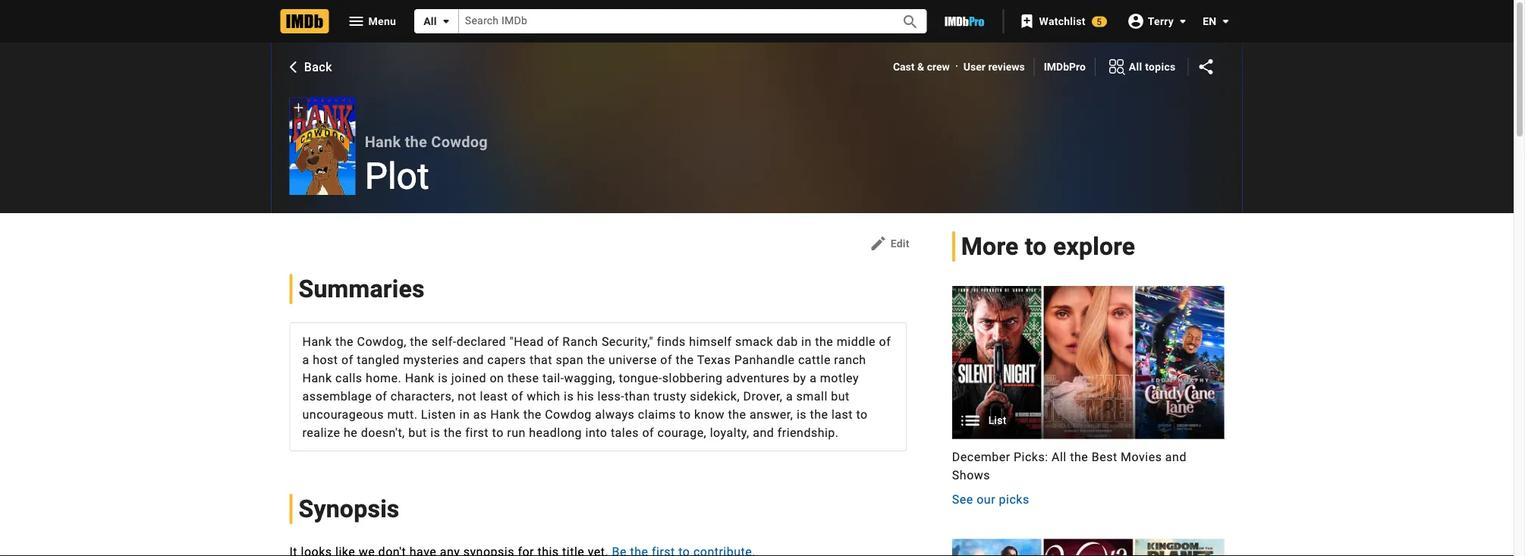 Task type: describe. For each thing, give the bounding box(es) containing it.
hank down host
[[302, 371, 332, 385]]

answer,
[[750, 407, 793, 422]]

friendship.
[[778, 425, 839, 440]]

always
[[595, 407, 635, 422]]

hank the cowdog
[[365, 133, 488, 151]]

see our picks
[[952, 493, 1030, 507]]

to right more
[[1025, 232, 1047, 261]]

watchlist image
[[1018, 12, 1036, 30]]

into
[[586, 425, 607, 440]]

edit
[[891, 237, 910, 250]]

to up courage,
[[680, 407, 691, 422]]

hank up host
[[302, 334, 332, 349]]

see
[[952, 493, 974, 507]]

explore
[[1053, 232, 1136, 261]]

1 vertical spatial in
[[460, 407, 470, 422]]

shows
[[952, 468, 990, 483]]

hank up characters,
[[405, 371, 435, 385]]

back button
[[286, 58, 332, 76]]

assemblage
[[302, 389, 372, 403]]

is down listen
[[430, 425, 440, 440]]

arrow left image
[[286, 59, 300, 74]]

user reviews
[[964, 60, 1025, 73]]

categories image
[[1108, 58, 1126, 76]]

user reviews button
[[964, 59, 1025, 74]]

dab
[[777, 334, 798, 349]]

&
[[918, 60, 925, 73]]

motley
[[820, 371, 859, 385]]

arrow drop down image for en
[[1217, 12, 1235, 30]]

movies
[[1121, 450, 1162, 465]]

ranch
[[563, 334, 598, 349]]

terry button
[[1119, 7, 1192, 35]]

mutt.
[[387, 407, 418, 422]]

is up friendship.
[[797, 407, 807, 422]]

menu image
[[347, 12, 365, 30]]

2 production art image from the top
[[952, 539, 1225, 556]]

picks
[[999, 493, 1030, 507]]

imdbpro button
[[1044, 59, 1086, 74]]

cast & crew button
[[893, 59, 950, 74]]

all button
[[414, 9, 459, 33]]

mysteries
[[403, 353, 459, 367]]

himself
[[689, 334, 732, 349]]

all inside the december picks: all the best movies and shows
[[1052, 450, 1067, 465]]

cowdog,
[[357, 334, 407, 349]]

finds
[[657, 334, 686, 349]]

last
[[832, 407, 853, 422]]

all for all topics
[[1129, 60, 1143, 73]]

the down "which"
[[523, 407, 542, 422]]

5
[[1097, 16, 1102, 27]]

crew
[[927, 60, 950, 73]]

hank the cowdog, the self-declared "head of ranch security," finds himself smack dab in the middle of a host of tangled mysteries and capers that span the universe of the texas panhandle cattle ranch hank calls home. hank is joined on these tail-wagging, tongue-slobbering adventures by a motley assemblage of characters, not least of which is his less-than trusty sidekick, drover, a small but uncourageous mutt. listen in as hank the cowdog always claims to know the answer, is the last to realize he doesn't, but is the first to run headlong into tales of courage, loyalty, and friendship.
[[302, 334, 891, 440]]

as
[[473, 407, 487, 422]]

0 vertical spatial in
[[802, 334, 812, 349]]

universe
[[609, 353, 657, 367]]

0 horizontal spatial a
[[302, 353, 309, 367]]

All search field
[[414, 9, 927, 33]]

and inside the december picks: all the best movies and shows
[[1166, 450, 1187, 465]]

texas
[[697, 353, 731, 367]]

hank up plot
[[365, 133, 401, 151]]

best
[[1092, 450, 1118, 465]]

arrow drop down image
[[1174, 12, 1192, 30]]

1 production art image from the top
[[952, 286, 1225, 439]]

0 vertical spatial group
[[290, 97, 356, 195]]

less-
[[598, 389, 625, 403]]

all topics button
[[1096, 55, 1188, 79]]

not
[[458, 389, 477, 403]]

smack
[[735, 334, 773, 349]]

Search IMDb text field
[[459, 9, 885, 33]]

1 vertical spatial a
[[810, 371, 817, 385]]

span
[[556, 353, 584, 367]]

2 vertical spatial a
[[786, 389, 793, 403]]

synopsis link
[[290, 494, 429, 524]]

watchlist
[[1039, 15, 1086, 27]]

december
[[952, 450, 1011, 465]]

his
[[577, 389, 594, 403]]

the up mysteries
[[410, 334, 428, 349]]

"head
[[510, 334, 544, 349]]

claims
[[638, 407, 676, 422]]

slobbering
[[662, 371, 723, 385]]

none field inside all search field
[[459, 9, 885, 33]]

the up plot
[[405, 133, 427, 151]]

the up host
[[335, 334, 354, 349]]

the up wagging,
[[587, 353, 605, 367]]

0 vertical spatial but
[[831, 389, 850, 403]]

see our picks button
[[952, 491, 1030, 509]]

cast
[[893, 60, 915, 73]]

these
[[508, 371, 539, 385]]

of down these
[[512, 389, 523, 403]]

panhandle
[[734, 353, 795, 367]]

courage,
[[658, 425, 707, 440]]

listen
[[421, 407, 456, 422]]

host
[[313, 353, 338, 367]]

more
[[961, 232, 1019, 261]]

security,"
[[602, 334, 654, 349]]

least
[[480, 389, 508, 403]]

the down small
[[810, 407, 828, 422]]

the up cattle on the bottom of page
[[815, 334, 834, 349]]

trusty
[[654, 389, 687, 403]]

0 vertical spatial and
[[463, 353, 484, 367]]

synopsis
[[299, 495, 400, 523]]

our
[[977, 493, 996, 507]]



Task type: vqa. For each thing, say whether or not it's contained in the screenshot.
Search IMDb text box
yes



Task type: locate. For each thing, give the bounding box(es) containing it.
of right middle at the bottom right of page
[[879, 334, 891, 349]]

the
[[405, 133, 427, 151], [335, 334, 354, 349], [410, 334, 428, 349], [815, 334, 834, 349], [587, 353, 605, 367], [676, 353, 694, 367], [523, 407, 542, 422], [728, 407, 747, 422], [810, 407, 828, 422], [444, 425, 462, 440], [1070, 450, 1089, 465]]

reviews
[[988, 60, 1025, 73]]

sidekick,
[[690, 389, 740, 403]]

all inside search field
[[424, 15, 437, 27]]

edit image
[[869, 234, 888, 253]]

characters,
[[391, 389, 455, 403]]

doesn't,
[[361, 425, 405, 440]]

0 vertical spatial a
[[302, 353, 309, 367]]

is
[[438, 371, 448, 385], [564, 389, 574, 403], [797, 407, 807, 422], [430, 425, 440, 440]]

hank down least
[[490, 407, 520, 422]]

summaries
[[299, 275, 425, 303]]

2 horizontal spatial and
[[1166, 450, 1187, 465]]

all right picks:
[[1052, 450, 1067, 465]]

submit search image
[[902, 13, 920, 31]]

but down motley
[[831, 389, 850, 403]]

tangled
[[357, 353, 400, 367]]

cowdog
[[431, 133, 488, 151], [545, 407, 592, 422]]

and up joined
[[463, 353, 484, 367]]

group
[[290, 97, 356, 195], [952, 286, 1225, 509], [952, 539, 1225, 556]]

run
[[507, 425, 526, 440]]

a left host
[[302, 353, 309, 367]]

wagging,
[[564, 371, 616, 385]]

edit button
[[863, 231, 916, 256]]

than
[[625, 389, 650, 403]]

1 vertical spatial all
[[1129, 60, 1143, 73]]

1 horizontal spatial arrow drop down image
[[1217, 12, 1235, 30]]

menu
[[368, 15, 396, 27]]

the inside the december picks: all the best movies and shows
[[1070, 450, 1089, 465]]

1 horizontal spatial cowdog
[[545, 407, 592, 422]]

adventures
[[726, 371, 790, 385]]

small
[[797, 389, 828, 403]]

arrow drop down image inside 'all' button
[[437, 12, 455, 30]]

all right categories image
[[1129, 60, 1143, 73]]

0 horizontal spatial but
[[408, 425, 427, 440]]

first
[[465, 425, 489, 440]]

1 vertical spatial and
[[753, 425, 774, 440]]

arrow drop down image
[[437, 12, 455, 30], [1217, 12, 1235, 30]]

but
[[831, 389, 850, 403], [408, 425, 427, 440]]

2 vertical spatial all
[[1052, 450, 1067, 465]]

a right the by
[[810, 371, 817, 385]]

headlong
[[529, 425, 582, 440]]

picks:
[[1014, 450, 1049, 465]]

2 vertical spatial group
[[952, 539, 1225, 556]]

2 arrow drop down image from the left
[[1217, 12, 1235, 30]]

0 vertical spatial all
[[424, 15, 437, 27]]

1 vertical spatial cowdog
[[545, 407, 592, 422]]

home image
[[280, 9, 329, 33]]

is down mysteries
[[438, 371, 448, 385]]

capers
[[487, 353, 526, 367]]

joined
[[451, 371, 486, 385]]

production art image
[[952, 286, 1225, 439], [952, 539, 1225, 556]]

1 horizontal spatial and
[[753, 425, 774, 440]]

of down home.
[[375, 389, 387, 403]]

0 horizontal spatial all
[[424, 15, 437, 27]]

all for all
[[424, 15, 437, 27]]

drover,
[[743, 389, 783, 403]]

1 horizontal spatial but
[[831, 389, 850, 403]]

share on social media image
[[1197, 58, 1215, 76]]

all
[[424, 15, 437, 27], [1129, 60, 1143, 73], [1052, 450, 1067, 465]]

0 horizontal spatial in
[[460, 407, 470, 422]]

2 vertical spatial and
[[1166, 450, 1187, 465]]

1 horizontal spatial all
[[1052, 450, 1067, 465]]

declared
[[457, 334, 506, 349]]

summaries link
[[290, 274, 454, 304]]

menu button
[[335, 9, 408, 33]]

more to explore
[[961, 232, 1136, 261]]

back
[[304, 60, 332, 74]]

the up loyalty,
[[728, 407, 747, 422]]

of up that
[[547, 334, 559, 349]]

hank the cowdog image
[[290, 97, 356, 195]]

the down listen
[[444, 425, 462, 440]]

list
[[989, 415, 1007, 427]]

user
[[964, 60, 986, 73]]

know
[[694, 407, 725, 422]]

0 vertical spatial cowdog
[[431, 133, 488, 151]]

of up calls
[[342, 353, 353, 367]]

0 horizontal spatial and
[[463, 353, 484, 367]]

cast & crew
[[893, 60, 950, 73]]

but down mutt.
[[408, 425, 427, 440]]

in right dab
[[802, 334, 812, 349]]

tongue-
[[619, 371, 662, 385]]

which
[[527, 389, 561, 403]]

1 vertical spatial but
[[408, 425, 427, 440]]

calls
[[335, 371, 362, 385]]

arrow drop down image for all
[[437, 12, 455, 30]]

in
[[802, 334, 812, 349], [460, 407, 470, 422]]

topics
[[1145, 60, 1176, 73]]

arrow drop down image right menu
[[437, 12, 455, 30]]

terry
[[1148, 15, 1174, 27]]

all topics
[[1129, 60, 1176, 73]]

by
[[793, 371, 807, 385]]

and right movies
[[1166, 450, 1187, 465]]

realize
[[302, 425, 340, 440]]

a left small
[[786, 389, 793, 403]]

is left his
[[564, 389, 574, 403]]

1 vertical spatial group
[[952, 286, 1225, 509]]

None field
[[459, 9, 885, 33]]

en button
[[1191, 8, 1235, 35]]

cattle
[[798, 353, 831, 367]]

1 vertical spatial production art image
[[952, 539, 1225, 556]]

uncourageous
[[302, 407, 384, 422]]

and down answer,
[[753, 425, 774, 440]]

of down claims
[[642, 425, 654, 440]]

he
[[344, 425, 358, 440]]

of down finds
[[661, 353, 672, 367]]

list link
[[952, 286, 1225, 439]]

of
[[547, 334, 559, 349], [879, 334, 891, 349], [342, 353, 353, 367], [661, 353, 672, 367], [375, 389, 387, 403], [512, 389, 523, 403], [642, 425, 654, 440]]

0 horizontal spatial arrow drop down image
[[437, 12, 455, 30]]

list group
[[952, 286, 1225, 439]]

1 horizontal spatial a
[[786, 389, 793, 403]]

tales
[[611, 425, 639, 440]]

to left run at the bottom left of the page
[[492, 425, 504, 440]]

to right last
[[856, 407, 868, 422]]

on
[[490, 371, 504, 385]]

en
[[1203, 15, 1217, 27]]

group containing december picks: all the best movies and shows
[[952, 286, 1225, 509]]

tail-
[[543, 371, 564, 385]]

plot
[[365, 155, 429, 197]]

home.
[[366, 371, 402, 385]]

2 horizontal spatial a
[[810, 371, 817, 385]]

1 horizontal spatial in
[[802, 334, 812, 349]]

0 vertical spatial production art image
[[952, 286, 1225, 439]]

in left as
[[460, 407, 470, 422]]

the left the best
[[1070, 450, 1089, 465]]

december picks: all the best movies and shows link
[[952, 448, 1225, 485]]

ranch
[[834, 353, 866, 367]]

account circle image
[[1127, 12, 1145, 30]]

imdbpro
[[1044, 60, 1086, 73]]

to
[[1025, 232, 1047, 261], [680, 407, 691, 422], [856, 407, 868, 422], [492, 425, 504, 440]]

arrow drop down image right arrow drop down icon
[[1217, 12, 1235, 30]]

add image
[[291, 100, 306, 115]]

and
[[463, 353, 484, 367], [753, 425, 774, 440], [1166, 450, 1187, 465]]

arrow drop down image inside en button
[[1217, 12, 1235, 30]]

2 horizontal spatial all
[[1129, 60, 1143, 73]]

1 arrow drop down image from the left
[[437, 12, 455, 30]]

the up "slobbering" on the left of the page
[[676, 353, 694, 367]]

cowdog inside the hank the cowdog, the self-declared "head of ranch security," finds himself smack dab in the middle of a host of tangled mysteries and capers that span the universe of the texas panhandle cattle ranch hank calls home. hank is joined on these tail-wagging, tongue-slobbering adventures by a motley assemblage of characters, not least of which is his less-than trusty sidekick, drover, a small but uncourageous mutt. listen in as hank the cowdog always claims to know the answer, is the last to realize he doesn't, but is the first to run headlong into tales of courage, loyalty, and friendship.
[[545, 407, 592, 422]]

that
[[530, 353, 552, 367]]

0 horizontal spatial cowdog
[[431, 133, 488, 151]]

all right menu
[[424, 15, 437, 27]]

december picks: all the best movies and shows
[[952, 450, 1187, 483]]



